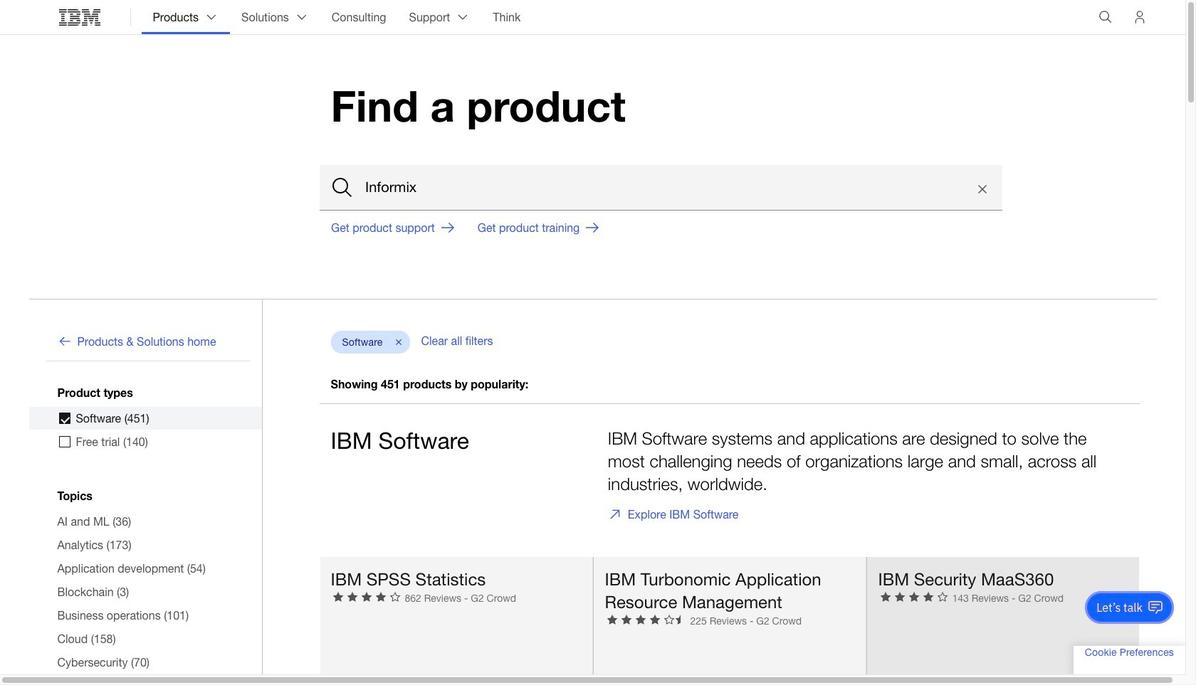 Task type: locate. For each thing, give the bounding box(es) containing it.
test region
[[319, 556, 593, 686], [593, 556, 866, 686]]

1 test region from the left
[[319, 556, 593, 686]]

Search text field
[[320, 165, 1003, 211]]

2 test region from the left
[[593, 556, 866, 686]]

search element
[[320, 165, 1003, 211]]



Task type: vqa. For each thing, say whether or not it's contained in the screenshot.
Contact us Section
no



Task type: describe. For each thing, give the bounding box(es) containing it.
let's talk element
[[1097, 600, 1143, 616]]



